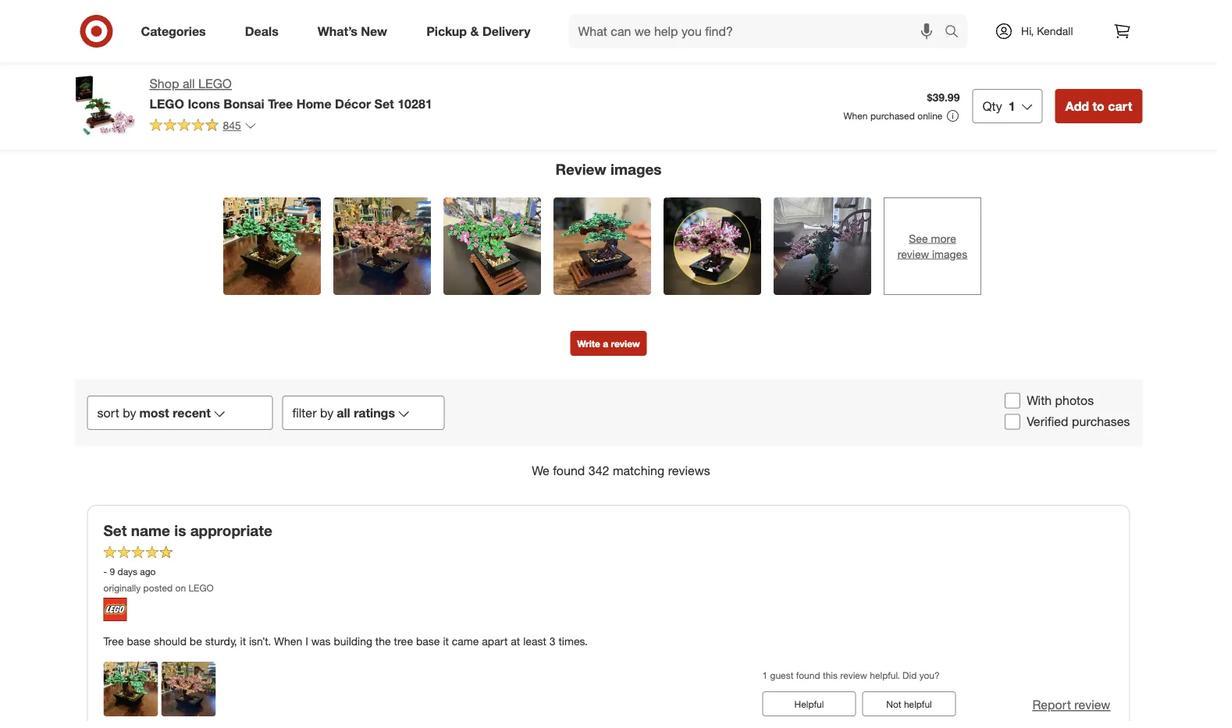 Task type: vqa. For each thing, say whether or not it's contained in the screenshot.
Filter By All Ratings
yes



Task type: locate. For each thing, give the bounding box(es) containing it.
3
[[550, 635, 556, 648]]

star
[[351, 25, 366, 37], [646, 26, 664, 40]]

set right out
[[374, 96, 394, 111]]

deals link
[[232, 14, 298, 48]]

What can we help you find? suggestions appear below search field
[[569, 14, 949, 48]]

tree
[[268, 96, 293, 111], [103, 635, 124, 648]]

1 guest found this review helpful. did you?
[[763, 670, 940, 681]]

write a review
[[577, 338, 640, 350]]

review right report in the bottom of the page
[[1075, 698, 1111, 713]]

isn't.
[[249, 635, 271, 648]]

star for 845
[[646, 26, 664, 40]]

0 vertical spatial ratings
[[667, 26, 700, 40]]

0 horizontal spatial it
[[240, 635, 246, 648]]

at
[[511, 635, 520, 648]]

apart
[[482, 635, 508, 648]]

% down the 1 %
[[586, 25, 595, 37]]

1 horizontal spatial all
[[337, 405, 350, 421]]

1 vertical spatial images
[[932, 247, 968, 261]]

0 horizontal spatial found
[[553, 463, 585, 479]]

star for 1
[[351, 25, 366, 37]]

0 horizontal spatial tree
[[103, 635, 124, 648]]

tree up the guest review image 1 of 2, zoom in
[[103, 635, 124, 648]]

0 vertical spatial set
[[374, 96, 394, 111]]

0 horizontal spatial 845
[[223, 119, 241, 132]]

new
[[361, 23, 387, 39]]

when left purchased on the top right
[[844, 110, 868, 122]]

review right a
[[611, 338, 640, 350]]

images right review
[[611, 160, 662, 178]]

shop
[[150, 76, 179, 91]]

lego down shop
[[150, 96, 184, 111]]

guest review image 2 of 2, zoom in image
[[161, 662, 216, 717]]

images down more
[[932, 247, 968, 261]]

1 vertical spatial 845
[[223, 119, 241, 132]]

ratings
[[667, 26, 700, 40], [354, 405, 395, 421]]

1 up 2
[[581, 10, 586, 22]]

1 vertical spatial all
[[337, 405, 350, 421]]

report review
[[1033, 698, 1111, 713]]

purchased
[[871, 110, 915, 122]]

tree left home
[[268, 96, 293, 111]]

342
[[589, 463, 609, 479]]

image of lego icons bonsai tree home décor set 10281 image
[[75, 75, 137, 137]]

1 for 1 star
[[343, 25, 348, 37]]

2 vertical spatial lego
[[189, 582, 214, 594]]

1 left guest
[[763, 670, 768, 681]]

helpful
[[904, 698, 932, 710]]

all right shop
[[183, 76, 195, 91]]

images
[[611, 160, 662, 178], [932, 247, 968, 261]]

bonsai
[[224, 96, 264, 111]]

by right filter
[[320, 405, 334, 421]]

is
[[174, 521, 186, 539]]

0 vertical spatial 845
[[624, 26, 643, 40]]

guest review image 5 of 12, zoom in image
[[664, 198, 761, 295]]

1 horizontal spatial set
[[374, 96, 394, 111]]

1 horizontal spatial images
[[932, 247, 968, 261]]

set left name
[[103, 521, 127, 539]]

least
[[523, 635, 547, 648]]

1 horizontal spatial base
[[416, 635, 440, 648]]

845 right 2 %
[[624, 26, 643, 40]]

days
[[118, 566, 137, 577]]

purchases
[[1072, 414, 1130, 430]]

% up 2 %
[[586, 10, 595, 22]]

recent
[[173, 405, 211, 421]]

with
[[1027, 393, 1052, 409]]

not
[[887, 698, 902, 710]]

$39.99
[[927, 91, 960, 104]]

when left i
[[274, 635, 302, 648]]

1 vertical spatial set
[[103, 521, 127, 539]]

guest review image 1 of 2, zoom in image
[[103, 662, 158, 717]]

0 horizontal spatial ratings
[[354, 405, 395, 421]]

0 horizontal spatial star
[[351, 25, 366, 37]]

set inside shop all lego lego icons bonsai tree home décor set 10281
[[374, 96, 394, 111]]

lego right on
[[189, 582, 214, 594]]

5
[[386, 96, 392, 109]]

guest
[[770, 670, 794, 681]]

base left should
[[127, 635, 151, 648]]

2 by from the left
[[320, 405, 334, 421]]

ago
[[140, 566, 156, 577]]

1 left new
[[343, 25, 348, 37]]

reviews
[[668, 463, 710, 479]]

0 vertical spatial all
[[183, 76, 195, 91]]

it left isn't.
[[240, 635, 246, 648]]

found left this
[[796, 670, 820, 681]]

1 vertical spatial when
[[274, 635, 302, 648]]

appropriate
[[190, 521, 272, 539]]

0 vertical spatial when
[[844, 110, 868, 122]]

search button
[[938, 14, 975, 52]]

1 horizontal spatial found
[[796, 670, 820, 681]]

with photos
[[1027, 393, 1094, 409]]

2
[[581, 25, 586, 37]]

0 vertical spatial found
[[553, 463, 585, 479]]

review down see
[[898, 247, 929, 261]]

qty
[[983, 98, 1003, 114]]

should
[[154, 635, 187, 648]]

1 horizontal spatial by
[[320, 405, 334, 421]]

tree inside shop all lego lego icons bonsai tree home décor set 10281
[[268, 96, 293, 111]]

it
[[240, 635, 246, 648], [443, 635, 449, 648]]

845 link
[[150, 118, 257, 136]]

0 vertical spatial images
[[611, 160, 662, 178]]

review inside "button"
[[1075, 698, 1111, 713]]

you?
[[920, 670, 940, 681]]

1 star
[[343, 25, 366, 37]]

base right tree
[[416, 635, 440, 648]]

guest review image 1 of 12, zoom in image
[[223, 198, 321, 295]]

93 % would recommend
[[722, 9, 861, 25]]

review inside see more review images
[[898, 247, 929, 261]]

guest review image 2 of 12, zoom in image
[[333, 198, 431, 295]]

out of 5
[[355, 96, 392, 109]]

0 horizontal spatial by
[[123, 405, 136, 421]]

2 it from the left
[[443, 635, 449, 648]]

set name is appropriate
[[103, 521, 272, 539]]

search
[[938, 25, 975, 40]]

1 by from the left
[[123, 405, 136, 421]]

found
[[553, 463, 585, 479], [796, 670, 820, 681]]

by right sort
[[123, 405, 136, 421]]

845 down bonsai
[[223, 119, 241, 132]]

1 vertical spatial ratings
[[354, 405, 395, 421]]

pickup & delivery
[[426, 23, 531, 39]]

delivery
[[483, 23, 531, 39]]

- 9 days ago
[[103, 566, 156, 577]]

1 horizontal spatial star
[[646, 26, 664, 40]]

lego up icons
[[198, 76, 232, 91]]

2 %
[[581, 25, 595, 37]]

to
[[1093, 98, 1105, 114]]

matching
[[613, 463, 665, 479]]

it left came
[[443, 635, 449, 648]]

found right we
[[553, 463, 585, 479]]

0 horizontal spatial set
[[103, 521, 127, 539]]

% left would
[[735, 9, 747, 25]]

guest review image 6 of 12, zoom in image
[[774, 198, 871, 295]]

review inside 'button'
[[611, 338, 640, 350]]

1 horizontal spatial tree
[[268, 96, 293, 111]]

add to cart
[[1066, 98, 1133, 114]]

1 horizontal spatial 845
[[624, 26, 643, 40]]

0 horizontal spatial all
[[183, 76, 195, 91]]

review right this
[[841, 670, 868, 681]]

base
[[127, 635, 151, 648], [416, 635, 440, 648]]

sort
[[97, 405, 119, 421]]

categories
[[141, 23, 206, 39]]

this
[[823, 670, 838, 681]]

845
[[624, 26, 643, 40], [223, 119, 241, 132]]

what's new
[[318, 23, 387, 39]]

0 horizontal spatial base
[[127, 635, 151, 648]]

1 horizontal spatial when
[[844, 110, 868, 122]]

helpful
[[795, 698, 824, 710]]

report review button
[[1033, 696, 1111, 714]]

images inside see more review images
[[932, 247, 968, 261]]

originally posted on lego
[[103, 582, 214, 594]]

0 vertical spatial tree
[[268, 96, 293, 111]]

0 horizontal spatial when
[[274, 635, 302, 648]]

times.
[[559, 635, 588, 648]]

kendall
[[1037, 24, 1073, 38]]

1
[[581, 10, 586, 22], [343, 25, 348, 37], [1009, 98, 1016, 114], [763, 670, 768, 681]]

1 horizontal spatial it
[[443, 635, 449, 648]]

a
[[603, 338, 608, 350]]

all right filter
[[337, 405, 350, 421]]

1 vertical spatial lego
[[150, 96, 184, 111]]



Task type: describe. For each thing, give the bounding box(es) containing it.
add
[[1066, 98, 1089, 114]]

pickup & delivery link
[[413, 14, 550, 48]]

see more review images button
[[884, 198, 982, 295]]

% for 2
[[586, 25, 595, 37]]

845 star ratings
[[624, 26, 700, 40]]

by for filter by
[[320, 405, 334, 421]]

building
[[334, 635, 372, 648]]

845 for 845
[[223, 119, 241, 132]]

when purchased online
[[844, 110, 943, 122]]

more
[[931, 232, 956, 245]]

icons
[[188, 96, 220, 111]]

out
[[355, 96, 371, 109]]

not helpful button
[[863, 692, 956, 717]]

0 vertical spatial lego
[[198, 76, 232, 91]]

0 horizontal spatial images
[[611, 160, 662, 178]]

1 for 1 guest found this review helpful. did you?
[[763, 670, 768, 681]]

i
[[306, 635, 308, 648]]

verified
[[1027, 414, 1069, 430]]

would
[[751, 9, 787, 25]]

write a review button
[[570, 331, 647, 356]]

% for 1
[[586, 10, 595, 22]]

review images
[[556, 160, 662, 178]]

photos
[[1055, 393, 1094, 409]]

helpful button
[[763, 692, 856, 717]]

&
[[470, 23, 479, 39]]

shop all lego lego icons bonsai tree home décor set 10281
[[150, 76, 432, 111]]

report
[[1033, 698, 1071, 713]]

posted
[[143, 582, 173, 594]]

cart
[[1108, 98, 1133, 114]]

recommend
[[790, 9, 861, 25]]

guest review image 3 of 12, zoom in image
[[444, 198, 541, 295]]

1 horizontal spatial ratings
[[667, 26, 700, 40]]

we found 342 matching reviews
[[532, 463, 710, 479]]

2 base from the left
[[416, 635, 440, 648]]

décor
[[335, 96, 371, 111]]

write
[[577, 338, 600, 350]]

deals
[[245, 23, 279, 39]]

lego for lego
[[150, 96, 184, 111]]

pickup
[[426, 23, 467, 39]]

not helpful
[[887, 698, 932, 710]]

9
[[110, 566, 115, 577]]

filter
[[292, 405, 317, 421]]

be
[[190, 635, 202, 648]]

helpful.
[[870, 670, 900, 681]]

-
[[103, 566, 107, 577]]

the
[[375, 635, 391, 648]]

1 vertical spatial tree
[[103, 635, 124, 648]]

1 right qty
[[1009, 98, 1016, 114]]

sort by most recent
[[97, 405, 211, 421]]

hi,
[[1021, 24, 1034, 38]]

guest review image 4 of 12, zoom in image
[[554, 198, 651, 295]]

Verified purchases checkbox
[[1005, 414, 1021, 430]]

what's
[[318, 23, 358, 39]]

of
[[374, 96, 383, 109]]

845 for 845 star ratings
[[624, 26, 643, 40]]

lego for on
[[189, 582, 214, 594]]

see more review images
[[898, 232, 968, 261]]

came
[[452, 635, 479, 648]]

With photos checkbox
[[1005, 393, 1021, 409]]

1 %
[[581, 10, 595, 22]]

1 base from the left
[[127, 635, 151, 648]]

qty 1
[[983, 98, 1016, 114]]

all inside shop all lego lego icons bonsai tree home décor set 10281
[[183, 76, 195, 91]]

did
[[903, 670, 917, 681]]

1 it from the left
[[240, 635, 246, 648]]

was
[[311, 635, 331, 648]]

on
[[175, 582, 186, 594]]

1 vertical spatial found
[[796, 670, 820, 681]]

tree base should be sturdy, it isn't. when i was building the tree base it came apart at least 3 times.
[[103, 635, 588, 648]]

tree
[[394, 635, 413, 648]]

what's new link
[[304, 14, 407, 48]]

1 for 1 %
[[581, 10, 586, 22]]

home
[[297, 96, 332, 111]]

sturdy,
[[205, 635, 237, 648]]

originally
[[103, 582, 141, 594]]

name
[[131, 521, 170, 539]]

see
[[909, 232, 928, 245]]

by for sort by
[[123, 405, 136, 421]]

10281
[[398, 96, 432, 111]]

% for 93
[[735, 9, 747, 25]]

online
[[918, 110, 943, 122]]

hi, kendall
[[1021, 24, 1073, 38]]

93
[[722, 9, 735, 25]]



